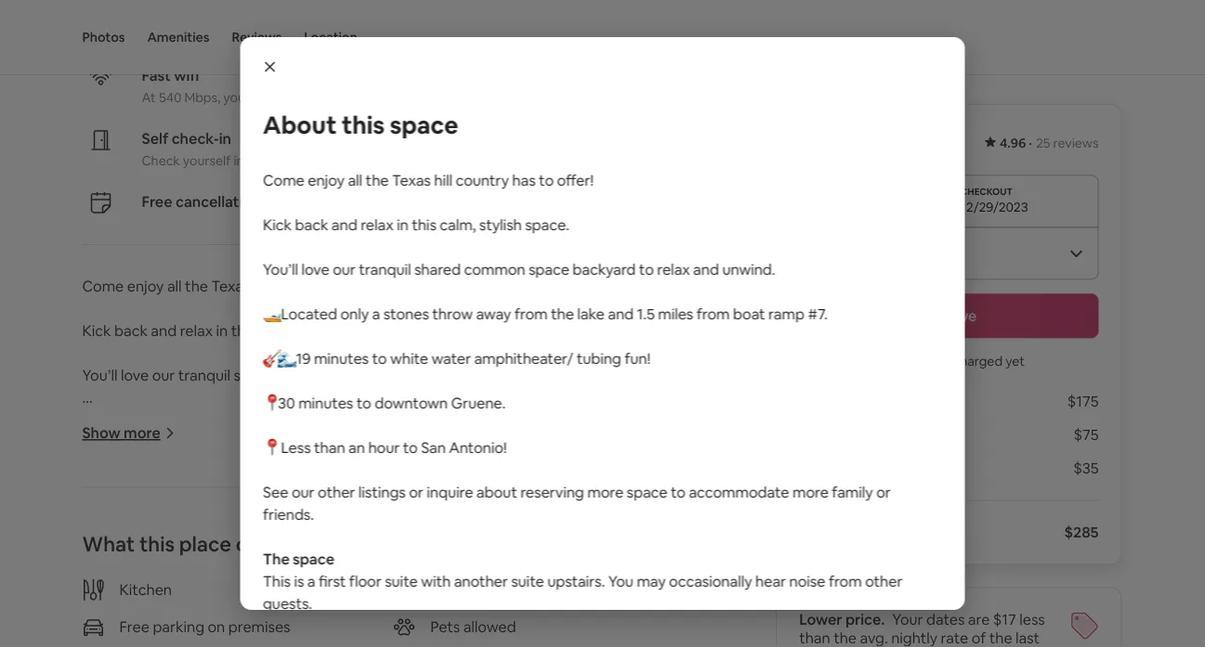 Task type: vqa. For each thing, say whether or not it's contained in the screenshot.
About this space dialog
yes



Task type: locate. For each thing, give the bounding box(es) containing it.
0 horizontal spatial for
[[264, 192, 284, 211]]

suite right floor
[[385, 572, 417, 591]]

hill inside about this space dialog
[[434, 171, 452, 190]]

texas
[[392, 171, 431, 190], [211, 277, 250, 296]]

0 vertical spatial boat
[[733, 304, 765, 323]]

hour
[[368, 438, 399, 457], [188, 544, 219, 563]]

come
[[263, 171, 304, 190], [82, 277, 124, 296]]

hill down free cancellation for 48 hours
[[253, 277, 272, 296]]

wifi for at
[[174, 66, 199, 85]]

come for 🚤
[[82, 277, 124, 296]]

come inside about this space dialog
[[263, 171, 304, 190]]

antonio!
[[449, 438, 507, 457], [268, 544, 326, 563]]

📍 less than an hour to san antonio! inside about this space dialog
[[263, 438, 507, 457]]

this
[[341, 110, 384, 141], [411, 215, 436, 234], [231, 321, 256, 340], [139, 532, 175, 558]]

friends. down kitchen
[[144, 611, 196, 630]]

free for free cancellation for 48 hours
[[142, 192, 172, 211]]

country inside about this space dialog
[[455, 171, 509, 190]]

1 horizontal spatial you'll
[[263, 260, 298, 279]]

0 horizontal spatial see
[[82, 589, 108, 608]]

1 vertical spatial wifi
[[462, 581, 486, 600]]

you'll inside about this space dialog
[[263, 260, 298, 279]]

listings up free parking on premises on the left bottom of the page
[[178, 589, 225, 608]]

📍 inside about this space dialog
[[263, 438, 277, 457]]

📍30 minutes to downtown gruene.
[[263, 394, 505, 413], [82, 500, 325, 519]]

tranquil for a
[[178, 366, 230, 385]]

all for only
[[167, 277, 182, 296]]

throw inside about this space dialog
[[432, 304, 473, 323]]

about right this
[[296, 589, 337, 608]]

0 vertical spatial with
[[247, 153, 273, 169]]

wifi inside fast wifi at 540 mbps, you can take video calls and stream videos for your whole group.
[[174, 66, 199, 85]]

0 horizontal spatial calm,
[[259, 321, 295, 340]]

1 vertical spatial reserving
[[340, 589, 404, 608]]

free down check
[[142, 192, 172, 211]]

love up show more button
[[121, 366, 149, 385]]

0 horizontal spatial white
[[210, 455, 248, 474]]

in inside about this space dialog
[[396, 215, 408, 234]]

1 vertical spatial you
[[608, 572, 633, 591]]

1 horizontal spatial 📍
[[263, 438, 277, 457]]

1 vertical spatial located
[[100, 411, 157, 430]]

0 horizontal spatial texas
[[211, 277, 250, 296]]

0 horizontal spatial family
[[82, 611, 123, 630]]

0 vertical spatial antonio!
[[449, 438, 507, 457]]

1 vertical spatial 19
[[115, 455, 130, 474]]

stylish inside about this space dialog
[[479, 215, 522, 234]]

0 vertical spatial ramp
[[768, 304, 804, 323]]

📍30 minutes to downtown gruene. inside about this space dialog
[[263, 394, 505, 413]]

stylish for amphitheater/
[[479, 215, 522, 234]]

enjoy inside about this space dialog
[[307, 171, 344, 190]]

space.
[[525, 215, 569, 234], [345, 321, 389, 340]]

kick inside about this space dialog
[[263, 215, 291, 234]]

tubing
[[576, 349, 621, 368], [396, 455, 441, 474]]

ramp
[[768, 304, 804, 323], [588, 411, 624, 430]]

🎸🌊 19 minutes to white water amphitheater/ tubing fun! inside about this space dialog
[[263, 349, 650, 368]]

free down kitchen
[[119, 618, 150, 637]]

calm, inside about this space dialog
[[439, 215, 476, 234]]

more right show
[[124, 424, 161, 443]]

back
[[295, 215, 328, 234], [114, 321, 148, 340]]

fast inside fast wifi at 540 mbps, you can take video calls and stream videos for your whole group.
[[142, 66, 171, 85]]

hill
[[434, 171, 452, 190], [253, 277, 272, 296]]

48
[[288, 192, 305, 211]]

inquire
[[426, 483, 473, 502], [246, 589, 293, 608]]

has down the your
[[512, 171, 535, 190]]

1 horizontal spatial only
[[340, 304, 369, 323]]

free parking on premises
[[119, 618, 290, 637]]

ramp inside about this space dialog
[[768, 304, 804, 323]]

amphitheater/
[[474, 349, 573, 368], [294, 455, 393, 474]]

🚤 inside about this space dialog
[[263, 304, 277, 323]]

0 vertical spatial less
[[281, 438, 311, 457]]

calm, for throw
[[259, 321, 295, 340]]

0 vertical spatial 🚤
[[263, 304, 277, 323]]

–
[[489, 581, 497, 600]]

texas down about this space
[[392, 171, 431, 190]]

texas inside about this space dialog
[[392, 171, 431, 190]]

0 vertical spatial 🚤 located only a stones throw away from the lake and 1.5 miles from boat ramp #7.
[[263, 304, 827, 323]]

other up first
[[317, 483, 355, 502]]

miles inside about this space dialog
[[658, 304, 693, 323]]

away
[[476, 304, 511, 323], [295, 411, 331, 430]]

1 vertical spatial 📍
[[82, 544, 97, 563]]

backyard inside about this space dialog
[[572, 260, 636, 279]]

kick
[[263, 215, 291, 234], [82, 321, 111, 340]]

0 horizontal spatial enjoy
[[127, 277, 164, 296]]

shared
[[414, 260, 461, 279], [234, 366, 280, 385]]

shared inside about this space dialog
[[414, 260, 461, 279]]

backyard
[[572, 260, 636, 279], [395, 366, 459, 385]]

0 horizontal spatial downtown
[[194, 500, 267, 519]]

boat
[[733, 304, 765, 323], [553, 411, 585, 430]]

0 horizontal spatial back
[[114, 321, 148, 340]]

free for free parking on premises
[[119, 618, 150, 637]]

come enjoy all the texas hill country has to offer!
[[263, 171, 593, 190], [82, 277, 413, 296]]

0 vertical spatial love
[[301, 260, 329, 279]]

stones inside about this space dialog
[[383, 304, 429, 323]]

inquire inside about this space dialog
[[426, 483, 473, 502]]

an
[[348, 438, 365, 457], [168, 544, 184, 563]]

come enjoy all the texas hill country has to offer! for white
[[263, 171, 593, 190]]

friends. up offers
[[263, 505, 314, 524]]

🚤 located only a stones throw away from the lake and 1.5 miles from boat ramp #7.
[[263, 304, 827, 323], [82, 411, 650, 430]]

with inside the space this is a first floor suite with another suite upstairs. you may occasionally hear  noise from other guests.
[[421, 572, 450, 591]]

come enjoy all the texas hill country has to offer! for stones
[[82, 277, 413, 296]]

🎸🌊 19 minutes to white water amphitheater/ tubing fun!
[[263, 349, 650, 368], [82, 455, 470, 474]]

reserving right is
[[340, 589, 404, 608]]

unwind. for 🚤 located only a stones throw away from the lake and 1.5 miles from boat ramp #7.
[[545, 366, 598, 385]]

for
[[479, 89, 496, 106], [264, 192, 284, 211]]

won't
[[898, 354, 932, 370]]

0 horizontal spatial all
[[167, 277, 182, 296]]

our
[[332, 260, 355, 279], [152, 366, 175, 385], [291, 483, 314, 502], [111, 589, 134, 608]]

country down 48
[[275, 277, 328, 296]]

1 horizontal spatial lake
[[577, 304, 604, 323]]

water inside about this space dialog
[[431, 349, 471, 368]]

the
[[276, 153, 296, 169], [365, 171, 388, 190], [185, 277, 208, 296], [551, 304, 574, 323], [370, 411, 393, 430], [834, 629, 857, 648], [990, 629, 1013, 648]]

1 vertical spatial love
[[121, 366, 149, 385]]

calm,
[[439, 215, 476, 234], [259, 321, 295, 340]]

1 vertical spatial 1.5
[[456, 411, 474, 430]]

for left the your
[[479, 89, 496, 106]]

lake
[[577, 304, 604, 323], [397, 411, 424, 430]]

san
[[421, 438, 446, 457], [240, 544, 265, 563]]

540 right 'at' on the top left of page
[[159, 89, 182, 106]]

you'll love our tranquil shared common space  backyard to relax and unwind. for away
[[82, 366, 601, 385]]

pets
[[430, 618, 460, 637]]

shared for throw
[[234, 366, 280, 385]]

common
[[464, 260, 525, 279], [284, 366, 345, 385]]

0 vertical spatial water
[[431, 349, 471, 368]]

love for located
[[121, 366, 149, 385]]

0 horizontal spatial fun!
[[444, 455, 470, 474]]

fast for fast wifi – 540 mbps
[[430, 581, 459, 600]]

hour inside about this space dialog
[[368, 438, 399, 457]]

0 horizontal spatial tranquil
[[178, 366, 230, 385]]

1 horizontal spatial love
[[301, 260, 329, 279]]

you'll up show
[[82, 366, 118, 385]]

fast wifi – 540 mbps
[[430, 581, 567, 600]]

avg.
[[860, 629, 888, 648]]

has down hours
[[332, 277, 355, 296]]

1 horizontal spatial space.
[[525, 215, 569, 234]]

540 inside fast wifi at 540 mbps, you can take video calls and stream videos for your whole group.
[[159, 89, 182, 106]]

540 for at
[[159, 89, 182, 106]]

0 horizontal spatial wifi
[[174, 66, 199, 85]]

1 horizontal spatial an
[[348, 438, 365, 457]]

1 horizontal spatial listings
[[358, 483, 405, 502]]

0 horizontal spatial suite
[[385, 572, 417, 591]]

$75
[[1074, 426, 1099, 445]]

listings inside about this space dialog
[[358, 483, 405, 502]]

1 horizontal spatial wifi
[[462, 581, 486, 600]]

kitchen
[[119, 581, 172, 600]]

back inside about this space dialog
[[295, 215, 328, 234]]

kick back and relax in this calm, stylish space.
[[263, 215, 569, 234], [82, 321, 389, 340]]

hill for throw
[[253, 277, 272, 296]]

come enjoy all the texas hill country has to offer! inside about this space dialog
[[263, 171, 593, 190]]

from
[[514, 304, 547, 323], [696, 304, 730, 323], [334, 411, 367, 430], [516, 411, 549, 430], [828, 572, 862, 591]]

0 vertical spatial 540
[[159, 89, 182, 106]]

0 vertical spatial away
[[476, 304, 511, 323]]

hear
[[755, 572, 786, 591]]

0 vertical spatial throw
[[432, 304, 473, 323]]

you'll for 🎸🌊
[[263, 260, 298, 279]]

space. inside about this space dialog
[[525, 215, 569, 234]]

less
[[281, 438, 311, 457], [100, 544, 130, 563]]

lake inside about this space dialog
[[577, 304, 604, 323]]

with up free cancellation for 48 hours
[[247, 153, 273, 169]]

come enjoy all the texas hill country has to offer! down free cancellation for 48 hours
[[82, 277, 413, 296]]

family
[[832, 483, 873, 502], [82, 611, 123, 630]]

reserving
[[520, 483, 584, 502], [340, 589, 404, 608]]

you'll love our tranquil shared common space  backyard to relax and unwind.
[[263, 260, 775, 279], [82, 366, 601, 385]]

📍30
[[263, 394, 295, 413], [82, 500, 114, 519]]

with left another
[[421, 572, 450, 591]]

kick back and relax in this calm, stylish space. inside about this space dialog
[[263, 215, 569, 234]]

0 vertical spatial reserving
[[520, 483, 584, 502]]

25
[[1036, 135, 1051, 152]]

unwind.
[[722, 260, 775, 279], [545, 366, 598, 385]]

540 right –
[[500, 581, 526, 600]]

only
[[340, 304, 369, 323], [160, 411, 188, 430]]

0 horizontal spatial amphitheater/
[[294, 455, 393, 474]]

mbps
[[529, 581, 567, 600]]

0 horizontal spatial fast
[[142, 66, 171, 85]]

show more
[[82, 424, 161, 443]]

space. for tubing
[[525, 215, 569, 234]]

come for 🎸🌊
[[263, 171, 304, 190]]

tranquil inside about this space dialog
[[359, 260, 411, 279]]

has for amphitheater/
[[512, 171, 535, 190]]

wifi left –
[[462, 581, 486, 600]]

0 horizontal spatial ramp
[[588, 411, 624, 430]]

an inside about this space dialog
[[348, 438, 365, 457]]

1 horizontal spatial all
[[348, 171, 362, 190]]

see left kitchen
[[82, 589, 108, 608]]

you'll love our tranquil shared common space  backyard to relax and unwind. inside about this space dialog
[[263, 260, 775, 279]]

and inside fast wifi at 540 mbps, you can take video calls and stream videos for your whole group.
[[366, 89, 389, 106]]

other up parking
[[137, 589, 175, 608]]

for left 48
[[264, 192, 284, 211]]

fast up 'at' on the top left of page
[[142, 66, 171, 85]]

more up the space this is a first floor suite with another suite upstairs. you may occasionally hear  noise from other guests.
[[587, 483, 623, 502]]

0 vertical spatial accommodate
[[689, 483, 789, 502]]

1 vertical spatial you'll
[[82, 366, 118, 385]]

backyard for fun!
[[572, 260, 636, 279]]

hill down videos
[[434, 171, 452, 190]]

and
[[366, 89, 389, 106], [331, 215, 357, 234], [693, 260, 719, 279], [608, 304, 633, 323], [151, 321, 177, 340], [516, 366, 542, 385], [427, 411, 453, 430]]

1 vertical spatial you'll love our tranquil shared common space  backyard to relax and unwind.
[[82, 366, 601, 385]]

with inside self check-in check yourself in with the lockbox.
[[247, 153, 273, 169]]

0 horizontal spatial about
[[296, 589, 337, 608]]

than inside about this space dialog
[[314, 438, 345, 457]]

0 horizontal spatial lake
[[397, 411, 424, 430]]

0 horizontal spatial unwind.
[[545, 366, 598, 385]]

0 horizontal spatial come
[[82, 277, 124, 296]]

country for away
[[275, 277, 328, 296]]

is
[[294, 572, 304, 591]]

calls
[[338, 89, 363, 106]]

has inside about this space dialog
[[512, 171, 535, 190]]

suite
[[385, 572, 417, 591], [511, 572, 544, 591]]

unwind. for 🎸🌊 19 minutes to white water amphitheater/ tubing fun!
[[722, 260, 775, 279]]

tranquil
[[359, 260, 411, 279], [178, 366, 230, 385]]

0 horizontal spatial offer!
[[376, 277, 413, 296]]

downtown
[[374, 394, 447, 413], [194, 500, 267, 519]]

suite right –
[[511, 572, 544, 591]]

kick for 🎸🌊
[[263, 215, 291, 234]]

0 vertical spatial unwind.
[[722, 260, 775, 279]]

1 vertical spatial than
[[133, 544, 165, 563]]

1 horizontal spatial 19
[[296, 349, 310, 368]]

you left may
[[608, 572, 633, 591]]

listings up floor
[[358, 483, 405, 502]]

0 horizontal spatial you'll
[[82, 366, 118, 385]]

located inside about this space dialog
[[281, 304, 337, 323]]

only inside about this space dialog
[[340, 304, 369, 323]]

0 horizontal spatial 19
[[115, 455, 130, 474]]

1 vertical spatial lake
[[397, 411, 424, 430]]

texas down cancellation
[[211, 277, 250, 296]]

wifi for –
[[462, 581, 486, 600]]

1 vertical spatial antonio!
[[268, 544, 326, 563]]

the inside self check-in check yourself in with the lockbox.
[[276, 153, 296, 169]]

love inside about this space dialog
[[301, 260, 329, 279]]

come enjoy all the texas hill country has to offer! down stream
[[263, 171, 593, 190]]

you'll down 48
[[263, 260, 298, 279]]

love for 19
[[301, 260, 329, 279]]

other up the price.
[[865, 572, 902, 591]]

1 vertical spatial unwind.
[[545, 366, 598, 385]]

country down videos
[[455, 171, 509, 190]]

1 horizontal spatial offer!
[[557, 171, 593, 190]]

photos button
[[82, 0, 125, 74]]

540
[[159, 89, 182, 106], [500, 581, 526, 600]]

0 vertical spatial texas
[[392, 171, 431, 190]]

0 vertical spatial kick back and relax in this calm, stylish space.
[[263, 215, 569, 234]]

texas for white
[[392, 171, 431, 190]]

common inside about this space dialog
[[464, 260, 525, 279]]

0 vertical spatial lake
[[577, 304, 604, 323]]

1 vertical spatial for
[[264, 192, 284, 211]]

0 vertical spatial downtown
[[374, 394, 447, 413]]

see inside about this space dialog
[[263, 483, 288, 502]]

all inside about this space dialog
[[348, 171, 362, 190]]

reserving up upstairs.
[[520, 483, 584, 502]]

unwind. inside about this space dialog
[[722, 260, 775, 279]]

1 vertical spatial texas
[[211, 277, 250, 296]]

$175
[[1068, 392, 1099, 411]]

offer! inside about this space dialog
[[557, 171, 593, 190]]

0 vertical spatial gruene.
[[451, 394, 505, 413]]

minutes
[[314, 349, 369, 368], [298, 394, 353, 413], [133, 455, 188, 474], [118, 500, 173, 519]]

0 vertical spatial shared
[[414, 260, 461, 279]]

1 horizontal spatial kick
[[263, 215, 291, 234]]

antonio! inside about this space dialog
[[449, 438, 507, 457]]

common for away
[[284, 366, 345, 385]]

0 horizontal spatial located
[[100, 411, 157, 430]]

1 horizontal spatial come
[[263, 171, 304, 190]]

fast
[[142, 66, 171, 85], [430, 581, 459, 600]]

0 horizontal spatial has
[[332, 277, 355, 296]]

this
[[263, 572, 290, 591]]

0 horizontal spatial gruene.
[[270, 500, 325, 519]]

see
[[263, 483, 288, 502], [82, 589, 108, 608]]

calm, for water
[[439, 215, 476, 234]]

1 vertical spatial space.
[[345, 321, 389, 340]]

see up offers
[[263, 483, 288, 502]]

0 horizontal spatial throw
[[252, 411, 292, 430]]

a
[[372, 304, 380, 323], [192, 411, 200, 430], [307, 572, 315, 591]]

0 vertical spatial inquire
[[426, 483, 473, 502]]

0 vertical spatial hour
[[368, 438, 399, 457]]

location button
[[304, 0, 358, 74]]

0 vertical spatial enjoy
[[307, 171, 344, 190]]

0 vertical spatial come enjoy all the texas hill country has to offer!
[[263, 171, 593, 190]]

less inside about this space dialog
[[281, 438, 311, 457]]

occasionally
[[669, 572, 752, 591]]

1 horizontal spatial ramp
[[768, 304, 804, 323]]

1 horizontal spatial downtown
[[374, 394, 447, 413]]

family inside about this space dialog
[[832, 483, 873, 502]]

love down hours
[[301, 260, 329, 279]]

about up another
[[476, 483, 517, 502]]

1 vertical spatial water
[[251, 455, 290, 474]]

0 vertical spatial about
[[476, 483, 517, 502]]

#7. inside about this space dialog
[[808, 304, 827, 323]]

fast up pets
[[430, 581, 459, 600]]

you left 'won't' in the right bottom of the page
[[873, 354, 895, 370]]

540 for –
[[500, 581, 526, 600]]

you inside the space this is a first floor suite with another suite upstairs. you may occasionally hear  noise from other guests.
[[608, 572, 633, 591]]

1 horizontal spatial white
[[390, 349, 428, 368]]

wifi up mbps,
[[174, 66, 199, 85]]

0 vertical spatial an
[[348, 438, 365, 457]]

12/29/2023
[[961, 199, 1029, 216]]



Task type: describe. For each thing, give the bounding box(es) containing it.
your dates are $17 less than the avg. nightly rate of the las
[[799, 611, 1045, 648]]

1 vertical spatial 🚤 located only a stones throw away from the lake and 1.5 miles from boat ramp #7.
[[82, 411, 650, 430]]

of
[[972, 629, 986, 648]]

0 horizontal spatial an
[[168, 544, 184, 563]]

less
[[1020, 611, 1045, 630]]

the space this is a first floor suite with another suite upstairs. you may occasionally hear  noise from other guests.
[[263, 550, 902, 613]]

backyard for the
[[395, 366, 459, 385]]

than inside your dates are $17 less than the avg. nightly rate of the las
[[799, 629, 831, 648]]

1 vertical spatial accommodate
[[508, 589, 609, 608]]

cancellation
[[176, 192, 261, 211]]

1 vertical spatial ramp
[[588, 411, 624, 430]]

has for away
[[332, 277, 355, 296]]

nightly
[[892, 629, 938, 648]]

1 horizontal spatial other
[[317, 483, 355, 502]]

our up show more button
[[152, 366, 175, 385]]

our up offers
[[291, 483, 314, 502]]

1 vertical spatial 📍30
[[82, 500, 114, 519]]

more up pets
[[407, 589, 443, 608]]

pets allowed
[[430, 618, 516, 637]]

allowed
[[464, 618, 516, 637]]

4.96
[[1000, 135, 1026, 152]]

at
[[142, 89, 156, 106]]

fast wifi at 540 mbps, you can take video calls and stream videos for your whole group.
[[142, 66, 606, 106]]

premises
[[228, 618, 290, 637]]

tranquil for to
[[359, 260, 411, 279]]

rate
[[941, 629, 969, 648]]

charged
[[953, 354, 1003, 370]]

1 vertical spatial white
[[210, 455, 248, 474]]

1 vertical spatial 🚤
[[82, 411, 97, 430]]

about
[[263, 110, 336, 141]]

about this space dialog
[[240, 37, 965, 648]]

see our other listings or inquire about reserving more space to accommodate more family or friends. inside about this space dialog
[[263, 483, 891, 524]]

1 vertical spatial san
[[240, 544, 265, 563]]

offer! for tubing
[[557, 171, 593, 190]]

noise
[[789, 572, 825, 591]]

0 horizontal spatial than
[[133, 544, 165, 563]]

lower price.
[[799, 611, 885, 630]]

are
[[968, 611, 990, 630]]

what
[[82, 532, 135, 558]]

more right upstairs.
[[612, 589, 648, 608]]

1 vertical spatial amphitheater/
[[294, 455, 393, 474]]

lockbox.
[[299, 153, 349, 169]]

san inside about this space dialog
[[421, 438, 446, 457]]

1 vertical spatial about
[[296, 589, 337, 608]]

a inside the space this is a first floor suite with another suite upstairs. you may occasionally hear  noise from other guests.
[[307, 572, 315, 591]]

tubing inside about this space dialog
[[576, 349, 621, 368]]

1 vertical spatial downtown
[[194, 500, 267, 519]]

2 suite from the left
[[511, 572, 544, 591]]

your
[[893, 611, 923, 630]]

reserve button
[[799, 294, 1099, 339]]

lower
[[799, 611, 843, 630]]

show more button
[[82, 424, 176, 443]]

1 vertical spatial throw
[[252, 411, 292, 430]]

1 vertical spatial 📍30 minutes to downtown gruene.
[[82, 500, 325, 519]]

first
[[318, 572, 346, 591]]

1.5 inside about this space dialog
[[637, 304, 655, 323]]

downtown inside about this space dialog
[[374, 394, 447, 413]]

📍30 inside about this space dialog
[[263, 394, 295, 413]]

0 horizontal spatial hour
[[188, 544, 219, 563]]

on
[[208, 618, 225, 637]]

may
[[637, 572, 666, 591]]

hill for water
[[434, 171, 452, 190]]

check
[[142, 153, 180, 169]]

offers
[[236, 532, 292, 558]]

for inside fast wifi at 540 mbps, you can take video calls and stream videos for your whole group.
[[479, 89, 496, 106]]

space inside the space this is a first floor suite with another suite upstairs. you may occasionally hear  noise from other guests.
[[292, 550, 334, 569]]

from inside the space this is a first floor suite with another suite upstairs. you may occasionally hear  noise from other guests.
[[828, 572, 862, 591]]

1 vertical spatial only
[[160, 411, 188, 430]]

whole
[[528, 89, 564, 106]]

video
[[302, 89, 335, 106]]

fast for fast wifi at 540 mbps, you can take video calls and stream videos for your whole group.
[[142, 66, 171, 85]]

$285
[[1065, 523, 1099, 542]]

0 horizontal spatial 🎸🌊
[[82, 455, 112, 474]]

0 horizontal spatial stones
[[203, 411, 248, 430]]

4.96 · 25 reviews
[[1000, 135, 1099, 152]]

stylish for away
[[299, 321, 341, 340]]

shared for water
[[414, 260, 461, 279]]

you'll love our tranquil shared common space  backyard to relax and unwind. for amphitheater/
[[263, 260, 775, 279]]

reviews
[[232, 29, 282, 46]]

1 vertical spatial inquire
[[246, 589, 293, 608]]

what this place offers
[[82, 532, 292, 558]]

other inside the space this is a first floor suite with another suite upstairs. you may occasionally hear  noise from other guests.
[[865, 572, 902, 591]]

more up "noise"
[[792, 483, 828, 502]]

photos
[[82, 29, 125, 46]]

reserving inside about this space dialog
[[520, 483, 584, 502]]

friends. inside about this space dialog
[[263, 505, 314, 524]]

·
[[1029, 135, 1033, 152]]

the
[[263, 550, 289, 569]]

1 vertical spatial 🎸🌊 19 minutes to white water amphitheater/ tubing fun!
[[82, 455, 470, 474]]

be
[[935, 354, 950, 370]]

reserve
[[921, 307, 977, 326]]

free cancellation for 48 hours
[[142, 192, 348, 211]]

place
[[179, 532, 232, 558]]

you'll for 🚤
[[82, 366, 118, 385]]

dates
[[927, 611, 965, 630]]

upstairs.
[[547, 572, 605, 591]]

amphitheater/ inside about this space dialog
[[474, 349, 573, 368]]

price.
[[846, 611, 885, 630]]

parking
[[153, 618, 204, 637]]

0 horizontal spatial friends.
[[144, 611, 196, 630]]

reviews
[[1054, 135, 1099, 152]]

white inside about this space dialog
[[390, 349, 428, 368]]

back for 19
[[295, 215, 328, 234]]

kick back and relax in this calm, stylish space. for white
[[263, 215, 569, 234]]

1 vertical spatial see our other listings or inquire about reserving more space to accommodate more family or friends.
[[82, 589, 651, 630]]

back for located
[[114, 321, 148, 340]]

0 horizontal spatial 1.5
[[456, 411, 474, 430]]

hours
[[308, 192, 348, 211]]

you
[[223, 89, 245, 106]]

our down hours
[[332, 260, 355, 279]]

gruene. inside about this space dialog
[[451, 394, 505, 413]]

1 horizontal spatial you
[[873, 354, 895, 370]]

group.
[[567, 89, 606, 106]]

videos
[[437, 89, 476, 106]]

yourself
[[183, 153, 231, 169]]

1 vertical spatial 📍 less than an hour to san antonio!
[[82, 544, 326, 563]]

common for amphitheater/
[[464, 260, 525, 279]]

19 inside about this space dialog
[[296, 349, 310, 368]]

0 horizontal spatial water
[[251, 455, 290, 474]]

all for minutes
[[348, 171, 362, 190]]

1 suite from the left
[[385, 572, 417, 591]]

$17
[[993, 611, 1017, 630]]

another
[[454, 572, 508, 591]]

your
[[499, 89, 526, 106]]

texas for stones
[[211, 277, 250, 296]]

0 horizontal spatial reserving
[[340, 589, 404, 608]]

enjoy for minutes
[[307, 171, 344, 190]]

self check-in check yourself in with the lockbox.
[[142, 129, 349, 169]]

0 horizontal spatial away
[[295, 411, 331, 430]]

take
[[272, 89, 299, 106]]

you won't be charged yet
[[873, 354, 1025, 370]]

fun! inside about this space dialog
[[624, 349, 650, 368]]

$35
[[1074, 459, 1099, 478]]

stream
[[392, 89, 434, 106]]

kick back and relax in this calm, stylish space. for stones
[[82, 321, 389, 340]]

0 horizontal spatial other
[[137, 589, 175, 608]]

about inside dialog
[[476, 483, 517, 502]]

1 vertical spatial family
[[82, 611, 123, 630]]

🚤 located only a stones throw away from the lake and 1.5 miles from boat ramp #7. inside about this space dialog
[[263, 304, 827, 323]]

floor
[[349, 572, 381, 591]]

boat inside about this space dialog
[[733, 304, 765, 323]]

amenities
[[147, 29, 210, 46]]

1 vertical spatial #7.
[[627, 411, 647, 430]]

0 horizontal spatial antonio!
[[268, 544, 326, 563]]

about this space
[[263, 110, 458, 141]]

0 horizontal spatial tubing
[[396, 455, 441, 474]]

1 vertical spatial listings
[[178, 589, 225, 608]]

0 horizontal spatial a
[[192, 411, 200, 430]]

show
[[82, 424, 121, 443]]

check-
[[172, 129, 219, 148]]

guests.
[[263, 594, 312, 613]]

our down what
[[111, 589, 134, 608]]

0 vertical spatial a
[[372, 304, 380, 323]]

enjoy for only
[[127, 277, 164, 296]]

offer! for from
[[376, 277, 413, 296]]

amenities button
[[147, 0, 210, 74]]

mbps,
[[184, 89, 221, 106]]

away inside about this space dialog
[[476, 304, 511, 323]]

accommodate inside about this space dialog
[[689, 483, 789, 502]]

space. for from
[[345, 321, 389, 340]]

1 vertical spatial miles
[[477, 411, 513, 430]]

🎸🌊 inside about this space dialog
[[263, 349, 292, 368]]

yet
[[1006, 354, 1025, 370]]

1 vertical spatial less
[[100, 544, 130, 563]]

12/29/2023 button
[[799, 175, 1099, 227]]

self
[[142, 129, 168, 148]]

1 vertical spatial see
[[82, 589, 108, 608]]

1 vertical spatial boat
[[553, 411, 585, 430]]

location
[[304, 29, 358, 46]]

can
[[248, 89, 270, 106]]

reviews button
[[232, 0, 282, 74]]

country for amphitheater/
[[455, 171, 509, 190]]

kick for 🚤
[[82, 321, 111, 340]]



